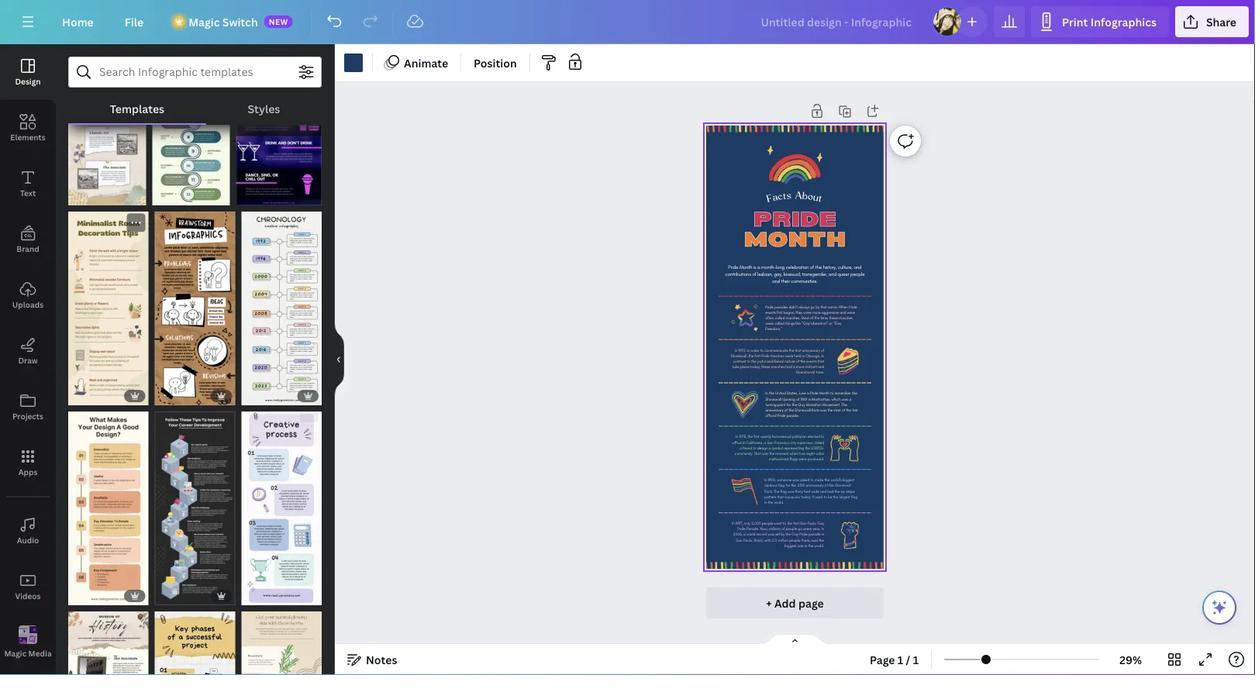 Task type: locate. For each thing, give the bounding box(es) containing it.
1 vertical spatial biggest
[[784, 543, 797, 548]]

called right often on the top
[[775, 316, 785, 320]]

time,
[[820, 316, 828, 320]]

world.
[[774, 500, 784, 505], [814, 543, 824, 548]]

in for in
[[735, 434, 738, 439]]

these up or
[[829, 316, 838, 320]]

every
[[803, 527, 812, 531]]

san
[[767, 440, 773, 445]]

magic
[[189, 14, 220, 29], [4, 648, 27, 659]]

first
[[777, 310, 782, 315], [795, 348, 801, 353], [755, 353, 760, 358], [852, 408, 858, 413], [754, 434, 759, 439], [793, 521, 799, 526]]

blue cute creative process infographic group
[[241, 412, 322, 605]]

text
[[20, 188, 36, 198]]

elected
[[808, 434, 820, 439]]

of down held
[[796, 359, 799, 364]]

set
[[775, 532, 780, 537]]

brown scrapbook museum of history infographic group
[[68, 602, 149, 675]]

yellow and white doodle project infographics group
[[155, 602, 235, 675]]

record
[[756, 532, 767, 537]]

that inside the pride parades didn't always go by that name. when pride events first began, they were more aggressive and were often called marches. most of the time, these marches were called things like "gay liberation" or "gay freedom."
[[820, 304, 827, 309]]

and up the used
[[820, 489, 826, 494]]

world. inside in 1997, only 2,000 people went to the first sao paulo gay pride parade. now, millions of people go every year. in 2006, a world record was set by the gay pride parade in sao paulo, brazil, with 2.5 million people there, was the biggest one in the world.
[[814, 543, 824, 548]]

beige scrapbook art and history museum infographic image
[[68, 12, 146, 205]]

parades
[[775, 304, 788, 309]]

1970,
[[738, 348, 746, 353]]

of right start
[[842, 408, 845, 413]]

is inside pride month is a month-long celebration of the history, culture, and contributions of lesbian, gay, bisexual, transgender, and queer people and their communities.
[[753, 264, 756, 270]]

1 "gay from the left
[[802, 321, 810, 326]]

history,
[[823, 264, 837, 270]]

0 vertical spatial that
[[820, 304, 827, 309]]

world. down pattern
[[774, 500, 784, 505]]

1 horizontal spatial "gay
[[833, 321, 841, 326]]

dark modern step by step career development tips infographic group
[[155, 402, 235, 605]]

t inside the f a c t s
[[783, 192, 787, 202]]

1 horizontal spatial world.
[[814, 543, 824, 548]]

only
[[744, 521, 750, 526]]

for down uprising at the right bottom of page
[[787, 402, 791, 407]]

gay down 1969
[[798, 402, 805, 407]]

the
[[815, 264, 822, 270], [814, 316, 820, 320], [789, 348, 794, 353], [748, 353, 754, 358], [751, 359, 756, 364], [800, 359, 805, 364], [769, 391, 774, 396], [852, 391, 857, 396], [792, 402, 797, 407], [789, 408, 794, 413], [828, 408, 833, 413], [846, 408, 851, 413], [748, 434, 753, 439], [805, 445, 810, 450], [769, 451, 775, 456], [824, 478, 830, 483], [791, 483, 796, 488], [829, 483, 834, 488], [835, 489, 840, 494], [833, 494, 838, 499], [768, 500, 773, 505], [787, 521, 792, 526], [786, 532, 791, 537], [819, 538, 824, 543], [808, 543, 813, 548]]

was down remember
[[842, 397, 848, 401]]

were down often on the top
[[765, 321, 774, 326]]

were inside in 1978, the first openly homosexual politician elected to office in california, a san francisco city supervisor, asked a friend to design a symbol representing the lgbtq+ community. that was the moment when two eight-color multicolored flags were produced.
[[798, 457, 807, 461]]

1 horizontal spatial had
[[827, 489, 834, 494]]

0 horizontal spatial sao
[[736, 538, 742, 543]]

that inside in 1994, someone was asked to make the world's biggest rainbow flag for the 25th anniversary of the stonewall riots. the flag was thirty feet wide and had the six-stripe pattern that is popular today. it used to be the largest flag in the world.
[[777, 494, 784, 499]]

1 vertical spatial asked
[[800, 478, 809, 483]]

is left popular
[[785, 494, 787, 499]]

2 vertical spatial is
[[785, 494, 787, 499]]

most
[[801, 316, 809, 320]]

were up nature
[[785, 353, 793, 358]]

were up the most
[[803, 310, 812, 315]]

0 horizontal spatial month
[[740, 264, 752, 270]]

had up be
[[827, 489, 834, 494]]

month-
[[761, 264, 776, 270]]

gay,
[[774, 271, 782, 277]]

hide image
[[334, 322, 344, 397]]

first left "paulo"
[[793, 521, 799, 526]]

yellow and white doodle project infographics image
[[155, 612, 235, 675]]

0 vertical spatial these
[[829, 316, 838, 320]]

that inside in 1970, in order to commemorate the first anniversary of stonewall, the first pride marches were held in chicago. in contrast to the joyful and liberal nature of the events that take place today, these marches had a more militant and liberationist tone.
[[818, 359, 824, 364]]

0 vertical spatial events
[[765, 310, 776, 315]]

2 vertical spatial stonewall
[[835, 483, 851, 488]]

world. down parade on the right of page
[[814, 543, 824, 548]]

of right the most
[[810, 316, 813, 320]]

in up turning
[[765, 391, 768, 396]]

of inside in 1997, only 2,000 people went to the first sao paulo gay pride parade. now, millions of people go every year. in 2006, a world record was set by the gay pride parade in sao paulo, brazil, with 2.5 million people there, was the biggest one in the world.
[[781, 527, 785, 531]]

biggest down million
[[784, 543, 797, 548]]

the up parade.
[[789, 408, 794, 413]]

0 vertical spatial stonewall
[[765, 397, 781, 401]]

0 vertical spatial the
[[841, 402, 847, 407]]

0 vertical spatial go
[[810, 304, 815, 309]]

to inside the in the united states, june is pride month to remember the stonewall uprising of 1969 in manhattan, which was a turning point for the gay liberation movement. the anniversary of the stonewall riots was the start of the first official pride parade.
[[830, 391, 834, 396]]

1 horizontal spatial month
[[819, 391, 829, 396]]

pride parades didn't always go by that name. when pride events first began, they were more aggressive and were often called marches. most of the time, these marches were called things like "gay liberation" or "gay freedom."
[[765, 304, 857, 331]]

in
[[735, 348, 737, 353], [821, 353, 824, 358], [765, 391, 768, 396], [735, 434, 738, 439], [764, 478, 767, 483], [732, 521, 734, 526], [821, 527, 824, 531]]

in inside the in the united states, june is pride month to remember the stonewall uprising of 1969 in manhattan, which was a turning point for the gay liberation movement. the anniversary of the stonewall riots was the start of the first official pride parade.
[[765, 391, 768, 396]]

animate button
[[379, 50, 454, 75]]

go
[[810, 304, 815, 309], [798, 527, 802, 531]]

0 horizontal spatial go
[[798, 527, 802, 531]]

the down rainbow
[[774, 489, 779, 494]]

first inside in 1978, the first openly homosexual politician elected to office in california, a san francisco city supervisor, asked a friend to design a symbol representing the lgbtq+ community. that was the moment when two eight-color multicolored flags were produced.
[[754, 434, 759, 439]]

0 horizontal spatial had
[[786, 364, 792, 369]]

the down supervisor,
[[805, 445, 810, 450]]

0 vertical spatial is
[[753, 264, 756, 270]]

0 horizontal spatial asked
[[800, 478, 809, 483]]

by inside in 1997, only 2,000 people went to the first sao paulo gay pride parade. now, millions of people go every year. in 2006, a world record was set by the gay pride parade in sao paulo, brazil, with 2.5 million people there, was the biggest one in the world.
[[781, 532, 785, 537]]

1 horizontal spatial more
[[812, 310, 821, 315]]

feet
[[804, 489, 810, 494]]

to right elected in the bottom right of the page
[[821, 434, 824, 439]]

and inside in 1994, someone was asked to make the world's biggest rainbow flag for the 25th anniversary of the stonewall riots. the flag was thirty feet wide and had the six-stripe pattern that is popular today. it used to be the largest flag in the world.
[[820, 489, 826, 494]]

1 vertical spatial world.
[[814, 543, 824, 548]]

asked up 25th
[[800, 478, 809, 483]]

0 vertical spatial anniversary
[[802, 348, 820, 353]]

go right always
[[810, 304, 815, 309]]

0 horizontal spatial the
[[774, 489, 779, 494]]

in right 1969
[[808, 397, 811, 401]]

go inside in 1997, only 2,000 people went to the first sao paulo gay pride parade. now, millions of people go every year. in 2006, a world record was set by the gay pride parade in sao paulo, brazil, with 2.5 million people there, was the biggest one in the world.
[[798, 527, 802, 531]]

asked inside in 1978, the first openly homosexual politician elected to office in california, a san francisco city supervisor, asked a friend to design a symbol representing the lgbtq+ community. that was the moment when two eight-color multicolored flags were produced.
[[815, 440, 824, 445]]

parade.
[[786, 413, 799, 418]]

anniversary inside in 1994, someone was asked to make the world's biggest rainbow flag for the 25th anniversary of the stonewall riots. the flag was thirty feet wide and had the six-stripe pattern that is popular today. it used to be the largest flag in the world.
[[806, 483, 824, 488]]

events up often on the top
[[765, 310, 776, 315]]

is
[[753, 264, 756, 270], [807, 391, 809, 396], [785, 494, 787, 499]]

the up transgender,
[[815, 264, 822, 270]]

tone.
[[816, 370, 824, 375]]

were down the two
[[798, 457, 807, 461]]

asked up lgbtq+
[[815, 440, 824, 445]]

1 vertical spatial events
[[806, 359, 817, 364]]

0 vertical spatial magic
[[189, 14, 220, 29]]

was down design
[[762, 451, 768, 456]]

office
[[732, 440, 742, 445]]

magic inside button
[[4, 648, 27, 659]]

1 horizontal spatial is
[[785, 494, 787, 499]]

was up with on the bottom of page
[[768, 532, 774, 537]]

in 1997, only 2,000 people went to the first sao paulo gay pride parade. now, millions of people go every year. in 2006, a world record was set by the gay pride parade in sao paulo, brazil, with 2.5 million people there, was the biggest one in the world.
[[732, 521, 824, 548]]

0 horizontal spatial these
[[761, 364, 770, 369]]

contributions
[[725, 271, 751, 277]]

that down chicago.
[[818, 359, 824, 364]]

gay up year.
[[817, 521, 824, 526]]

a inside in 1970, in order to commemorate the first anniversary of stonewall, the first pride marches were held in chicago. in contrast to the joyful and liberal nature of the events that take place today, these marches had a more militant and liberationist tone.
[[793, 364, 795, 369]]

1 horizontal spatial t
[[818, 194, 824, 205]]

began,
[[783, 310, 795, 315]]

when
[[839, 304, 848, 309]]

1 vertical spatial is
[[807, 391, 809, 396]]

pride
[[728, 264, 738, 270], [765, 304, 774, 309], [849, 304, 857, 309], [761, 353, 769, 358], [810, 391, 818, 396], [777, 413, 786, 418], [737, 527, 746, 531], [800, 532, 808, 537]]

queer
[[838, 271, 849, 277]]

c
[[778, 192, 784, 202]]

and down gay,
[[772, 278, 780, 284]]

biggest inside in 1994, someone was asked to make the world's biggest rainbow flag for the 25th anniversary of the stonewall riots. the flag was thirty feet wide and had the six-stripe pattern that is popular today. it used to be the largest flag in the world.
[[842, 478, 854, 483]]

0 horizontal spatial t
[[783, 192, 787, 202]]

animate
[[404, 55, 448, 70]]

month inside pride month is a month-long celebration of the history, culture, and contributions of lesbian, gay, bisexual, transgender, and queer people and their communities.
[[740, 264, 752, 270]]

pride up the contributions
[[728, 264, 738, 270]]

1 horizontal spatial magic
[[189, 14, 220, 29]]

0 vertical spatial world.
[[774, 500, 784, 505]]

today,
[[750, 364, 760, 369]]

people
[[850, 271, 865, 277], [762, 521, 773, 526], [786, 527, 797, 531], [789, 538, 800, 543]]

a up lesbian, at the right of page
[[757, 264, 760, 270]]

first down the order
[[755, 353, 760, 358]]

stonewall up the six-
[[835, 483, 851, 488]]

2 1 from the left
[[913, 652, 919, 667]]

marches inside the pride parades didn't always go by that name. when pride events first began, they were more aggressive and were often called marches. most of the time, these marches were called things like "gay liberation" or "gay freedom."
[[839, 316, 853, 320]]

0 vertical spatial month
[[740, 264, 752, 270]]

pride inside in 1970, in order to commemorate the first anniversary of stonewall, the first pride marches were held in chicago. in contrast to the joyful and liberal nature of the events that take place today, these marches had a more militant and liberationist tone.
[[761, 353, 769, 358]]

0 vertical spatial by
[[816, 304, 819, 309]]

the down remember
[[841, 402, 847, 407]]

1 horizontal spatial 1
[[913, 652, 919, 667]]

people right queer
[[850, 271, 865, 277]]

in
[[747, 348, 750, 353], [802, 353, 805, 358], [808, 397, 811, 401], [743, 440, 745, 445], [764, 500, 767, 505], [821, 532, 824, 537], [804, 543, 807, 548]]

that up aggressive
[[820, 304, 827, 309]]

0 horizontal spatial by
[[781, 532, 785, 537]]

1 right /
[[913, 652, 919, 667]]

page
[[798, 596, 824, 610]]

magic left media
[[4, 648, 27, 659]]

of down went
[[781, 527, 785, 531]]

had inside in 1994, someone was asked to make the world's biggest rainbow flag for the 25th anniversary of the stonewall riots. the flag was thirty feet wide and had the six-stripe pattern that is popular today. it used to be the largest flag in the world.
[[827, 489, 834, 494]]

1 horizontal spatial stonewall
[[795, 408, 811, 413]]

month up manhattan,
[[819, 391, 829, 396]]

0 horizontal spatial "gay
[[802, 321, 810, 326]]

1 vertical spatial for
[[786, 483, 790, 488]]

stonewall
[[765, 397, 781, 401], [795, 408, 811, 413], [835, 483, 851, 488]]

and inside the pride parades didn't always go by that name. when pride events first began, they were more aggressive and were often called marches. most of the time, these marches were called things like "gay liberation" or "gay freedom."
[[840, 310, 846, 315]]

for
[[787, 402, 791, 407], [786, 483, 790, 488]]

1 vertical spatial that
[[818, 359, 824, 364]]

f a c t s
[[766, 192, 792, 205]]

was inside in 1978, the first openly homosexual politician elected to office in california, a san francisco city supervisor, asked a friend to design a symbol representing the lgbtq+ community. that was the moment when two eight-color multicolored flags were produced.
[[762, 451, 768, 456]]

flag
[[778, 483, 785, 488], [780, 489, 787, 494], [851, 494, 857, 499]]

0 vertical spatial for
[[787, 402, 791, 407]]

gay up one
[[792, 532, 799, 537]]

pink and green colorful shapes chronology timeline infographic image
[[241, 212, 322, 405]]

1 vertical spatial stonewall
[[795, 408, 811, 413]]

brown scrapbook museum of history infographic image
[[68, 612, 149, 675]]

apps
[[18, 467, 37, 477]]

contrast
[[733, 359, 746, 364]]

liberation
[[806, 402, 822, 407]]

had down nature
[[786, 364, 792, 369]]

2 vertical spatial that
[[777, 494, 784, 499]]

t
[[783, 192, 787, 202], [818, 194, 824, 205]]

by right set
[[781, 532, 785, 537]]

the right be
[[833, 494, 838, 499]]

0 vertical spatial gay
[[798, 402, 805, 407]]

home link
[[50, 6, 106, 37]]

0 vertical spatial had
[[786, 364, 792, 369]]

2 vertical spatial anniversary
[[806, 483, 824, 488]]

world. inside in 1994, someone was asked to make the world's biggest rainbow flag for the 25th anniversary of the stonewall riots. the flag was thirty feet wide and had the six-stripe pattern that is popular today. it used to be the largest flag in the world.
[[774, 500, 784, 505]]

1 vertical spatial had
[[827, 489, 834, 494]]

of up tone. on the bottom right
[[821, 348, 824, 353]]

1 vertical spatial the
[[774, 489, 779, 494]]

2 horizontal spatial is
[[807, 391, 809, 396]]

2,000
[[751, 521, 761, 526]]

multicolor professional chronological timeline infographic image
[[152, 12, 230, 205]]

0 vertical spatial biggest
[[842, 478, 854, 483]]

main menu bar
[[0, 0, 1255, 44]]

0 horizontal spatial biggest
[[784, 543, 797, 548]]

a inside the f a c t s
[[772, 193, 779, 203]]

in down 1978,
[[743, 440, 745, 445]]

0 horizontal spatial more
[[796, 364, 804, 369]]

culture,
[[838, 264, 853, 270]]

home
[[62, 14, 94, 29]]

called
[[775, 316, 785, 320], [774, 321, 784, 326]]

sao
[[800, 521, 806, 526], [736, 538, 742, 543]]

marches
[[839, 316, 853, 320], [770, 353, 784, 358], [771, 364, 785, 369]]

city
[[791, 440, 796, 445]]

events up militant
[[806, 359, 817, 364]]

stonewall down 1969
[[795, 408, 811, 413]]

1 horizontal spatial these
[[829, 316, 838, 320]]

pride right when
[[849, 304, 857, 309]]

a inside in 1997, only 2,000 people went to the first sao paulo gay pride parade. now, millions of people go every year. in 2006, a world record was set by the gay pride parade in sao paulo, brazil, with 2.5 million people there, was the biggest one in the world.
[[743, 532, 745, 537]]

anniversary inside the in the united states, june is pride month to remember the stonewall uprising of 1969 in manhattan, which was a turning point for the gay liberation movement. the anniversary of the stonewall riots was the start of the first official pride parade.
[[765, 408, 783, 413]]

0 vertical spatial sao
[[800, 521, 806, 526]]

anniversary up chicago.
[[802, 348, 820, 353]]

the inside the in the united states, june is pride month to remember the stonewall uprising of 1969 in manhattan, which was a turning point for the gay liberation movement. the anniversary of the stonewall riots was the start of the first official pride parade.
[[841, 402, 847, 407]]

1 horizontal spatial go
[[810, 304, 815, 309]]

draw button
[[0, 323, 56, 379]]

biggest inside in 1997, only 2,000 people went to the first sao paulo gay pride parade. now, millions of people go every year. in 2006, a world record was set by the gay pride parade in sao paulo, brazil, with 2.5 million people there, was the biggest one in the world.
[[784, 543, 797, 548]]

in inside in 1978, the first openly homosexual politician elected to office in california, a san francisco city supervisor, asked a friend to design a symbol representing the lgbtq+ community. that was the moment when two eight-color multicolored flags were produced.
[[743, 440, 745, 445]]

1 vertical spatial anniversary
[[765, 408, 783, 413]]

first inside in 1997, only 2,000 people went to the first sao paulo gay pride parade. now, millions of people go every year. in 2006, a world record was set by the gay pride parade in sao paulo, brazil, with 2.5 million people there, was the biggest one in the world.
[[793, 521, 799, 526]]

pride up often on the top
[[765, 304, 774, 309]]

to inside in 1997, only 2,000 people went to the first sao paulo gay pride parade. now, millions of people go every year. in 2006, a world record was set by the gay pride parade in sao paulo, brazil, with 2.5 million people there, was the biggest one in the world.
[[783, 521, 786, 526]]

to right went
[[783, 521, 786, 526]]

month inside the in the united states, june is pride month to remember the stonewall uprising of 1969 in manhattan, which was a turning point for the gay liberation movement. the anniversary of the stonewall riots was the start of the first official pride parade.
[[819, 391, 829, 396]]

of up be
[[825, 483, 828, 488]]

1 vertical spatial month
[[819, 391, 829, 396]]

1 horizontal spatial by
[[816, 304, 819, 309]]

more up liberationist
[[796, 364, 804, 369]]

in 1994, someone was asked to make the world's biggest rainbow flag for the 25th anniversary of the stonewall riots. the flag was thirty feet wide and had the six-stripe pattern that is popular today. it used to be the largest flag in the world.
[[764, 478, 857, 505]]

1 vertical spatial these
[[761, 364, 770, 369]]

0 vertical spatial more
[[812, 310, 821, 315]]

0 vertical spatial marches
[[839, 316, 853, 320]]

0 vertical spatial asked
[[815, 440, 824, 445]]

a
[[772, 193, 779, 203], [757, 264, 760, 270], [793, 364, 795, 369], [849, 397, 851, 401], [764, 440, 766, 445], [740, 445, 742, 450], [769, 445, 771, 450], [743, 532, 745, 537]]

b
[[802, 192, 809, 202]]

biggest
[[842, 478, 854, 483], [784, 543, 797, 548]]

for inside in 1994, someone was asked to make the world's biggest rainbow flag for the 25th anniversary of the stonewall riots. the flag was thirty feet wide and had the six-stripe pattern that is popular today. it used to be the largest flag in the world.
[[786, 483, 790, 488]]

magic left switch at the left
[[189, 14, 220, 29]]

wide
[[811, 489, 819, 494]]

or
[[829, 321, 832, 326]]

were inside in 1970, in order to commemorate the first anniversary of stonewall, the first pride marches were held in chicago. in contrast to the joyful and liberal nature of the events that take place today, these marches had a more militant and liberationist tone.
[[785, 353, 793, 358]]

go left every
[[798, 527, 802, 531]]

in inside in 1994, someone was asked to make the world's biggest rainbow flag for the 25th anniversary of the stonewall riots. the flag was thirty feet wide and had the six-stripe pattern that is popular today. it used to be the largest flag in the world.
[[764, 500, 767, 505]]

t left a
[[783, 192, 787, 202]]

people up one
[[789, 538, 800, 543]]

0 horizontal spatial is
[[753, 264, 756, 270]]

gay inside the in the united states, june is pride month to remember the stonewall uprising of 1969 in manhattan, which was a turning point for the gay liberation movement. the anniversary of the stonewall riots was the start of the first official pride parade.
[[798, 402, 805, 407]]

first up california,
[[754, 434, 759, 439]]

is right june at the right bottom
[[807, 391, 809, 396]]

homosexual
[[772, 434, 791, 439]]

in inside in 1994, someone was asked to make the world's biggest rainbow flag for the 25th anniversary of the stonewall riots. the flag was thirty feet wide and had the six-stripe pattern that is popular today. it used to be the largest flag in the world.
[[764, 478, 767, 483]]

0 horizontal spatial magic
[[4, 648, 27, 659]]

elements
[[10, 132, 46, 142]]

0 horizontal spatial 1
[[898, 652, 903, 667]]

first up held
[[795, 348, 801, 353]]

is left month-
[[753, 264, 756, 270]]

and right 'culture,'
[[854, 264, 862, 270]]

1 vertical spatial called
[[774, 321, 784, 326]]

1 vertical spatial magic
[[4, 648, 27, 659]]

text button
[[0, 156, 56, 212]]

1 vertical spatial go
[[798, 527, 802, 531]]

in inside in 1978, the first openly homosexual politician elected to office in california, a san francisco city supervisor, asked a friend to design a symbol representing the lgbtq+ community. that was the moment when two eight-color multicolored flags were produced.
[[735, 434, 738, 439]]

and
[[854, 264, 862, 270], [828, 271, 836, 277], [772, 278, 780, 284], [840, 310, 846, 315], [767, 359, 773, 364], [818, 364, 824, 369], [820, 489, 826, 494]]

a left world
[[743, 532, 745, 537]]

it
[[812, 494, 814, 499]]

2 horizontal spatial stonewall
[[835, 483, 851, 488]]

make
[[815, 478, 823, 483]]

anniversary
[[802, 348, 820, 353], [765, 408, 783, 413], [806, 483, 824, 488]]

cream pastel cute natural glowing skin herbs infographic group
[[241, 602, 322, 675]]

1 vertical spatial by
[[781, 532, 785, 537]]

1 horizontal spatial biggest
[[842, 478, 854, 483]]

often
[[765, 316, 774, 320]]

1 horizontal spatial asked
[[815, 440, 824, 445]]

2 "gay from the left
[[833, 321, 841, 326]]

0 horizontal spatial world.
[[774, 500, 784, 505]]

of
[[810, 264, 814, 270], [752, 271, 756, 277], [810, 316, 813, 320], [821, 348, 824, 353], [796, 359, 799, 364], [796, 397, 799, 401], [784, 408, 788, 413], [842, 408, 845, 413], [825, 483, 828, 488], [781, 527, 785, 531]]

albescent white  and green illustration minimalist room decoration tips infographic image
[[68, 212, 149, 405]]

0 horizontal spatial events
[[765, 310, 776, 315]]

marches down when
[[839, 316, 853, 320]]

multicolor professional chronological timeline infographic group
[[152, 12, 230, 205]]

magic inside 'main' "menu bar"
[[189, 14, 220, 29]]

1 horizontal spatial events
[[806, 359, 817, 364]]

marches down commemorate
[[770, 353, 784, 358]]

1 horizontal spatial the
[[841, 402, 847, 407]]

first right start
[[852, 408, 858, 413]]

0 vertical spatial called
[[775, 316, 785, 320]]

that
[[754, 451, 761, 456]]

beige scrapbook art and history museum infographic group
[[68, 12, 146, 205]]

anniversary up wide
[[806, 483, 824, 488]]

1 vertical spatial more
[[796, 364, 804, 369]]

1 left /
[[898, 652, 903, 667]]

2006,
[[733, 532, 742, 537]]

0 vertical spatial flag
[[778, 483, 785, 488]]

bright pink photo background process infographic group
[[236, 12, 322, 205]]

pride up joyful
[[761, 353, 769, 358]]

these inside the pride parades didn't always go by that name. when pride events first began, they were more aggressive and were often called marches. most of the time, these marches were called things like "gay liberation" or "gay freedom."
[[829, 316, 838, 320]]

#143c66 image
[[344, 53, 363, 72], [344, 53, 363, 72]]



Task type: vqa. For each thing, say whether or not it's contained in the screenshot.
Beige Green Cute Minimalist Quote Instagram Post image
no



Task type: describe. For each thing, give the bounding box(es) containing it.
brown and white doodle brainstorm infographic image
[[155, 212, 235, 405]]

to down california,
[[753, 445, 756, 450]]

take
[[732, 364, 739, 369]]

the down parade on the right of page
[[819, 538, 824, 543]]

in for rainbow
[[764, 478, 767, 483]]

aggressive
[[822, 310, 839, 315]]

like
[[796, 321, 801, 326]]

had inside in 1970, in order to commemorate the first anniversary of stonewall, the first pride marches were held in chicago. in contrast to the joyful and liberal nature of the events that take place today, these marches had a more militant and liberationist tone.
[[786, 364, 792, 369]]

and down "history,"
[[828, 271, 836, 277]]

was down parade on the right of page
[[812, 538, 818, 543]]

print
[[1062, 14, 1088, 29]]

more inside the pride parades didn't always go by that name. when pride events first began, they were more aggressive and were often called marches. most of the time, these marches were called things like "gay liberation" or "gay freedom."
[[812, 310, 821, 315]]

infographics
[[1090, 14, 1157, 29]]

the down the symbol
[[769, 451, 775, 456]]

marches.
[[786, 316, 800, 320]]

in right chicago.
[[821, 353, 824, 358]]

the down the order
[[748, 353, 754, 358]]

freedom."
[[765, 327, 782, 331]]

templates
[[110, 101, 164, 116]]

1 vertical spatial marches
[[770, 353, 784, 358]]

notes button
[[341, 647, 403, 672]]

position button
[[468, 50, 523, 75]]

the up california,
[[748, 434, 753, 439]]

a left san
[[764, 440, 766, 445]]

a b o u t
[[795, 192, 824, 205]]

of inside in 1994, someone was asked to make the world's biggest rainbow flag for the 25th anniversary of the stonewall riots. the flag was thirty feet wide and had the six-stripe pattern that is popular today. it used to be the largest flag in the world.
[[825, 483, 828, 488]]

start
[[834, 408, 841, 413]]

t inside a b o u t
[[818, 194, 824, 205]]

1 vertical spatial flag
[[780, 489, 787, 494]]

be
[[828, 494, 832, 499]]

Search Infographic templates search field
[[99, 57, 291, 87]]

lesbian,
[[757, 271, 773, 277]]

2 vertical spatial marches
[[771, 364, 785, 369]]

the right remember
[[852, 391, 857, 396]]

magic for magic switch
[[189, 14, 220, 29]]

to left make
[[810, 478, 814, 483]]

in for the
[[765, 391, 768, 396]]

the right make
[[824, 478, 830, 483]]

in for paulo
[[732, 521, 734, 526]]

and up tone. on the bottom right
[[818, 364, 824, 369]]

more inside in 1970, in order to commemorate the first anniversary of stonewall, the first pride marches were held in chicago. in contrast to the joyful and liberal nature of the events that take place today, these marches had a more militant and liberationist tone.
[[796, 364, 804, 369]]

design
[[757, 445, 768, 450]]

events inside in 1970, in order to commemorate the first anniversary of stonewall, the first pride marches were held in chicago. in contrast to the joyful and liberal nature of the events that take place today, these marches had a more militant and liberationist tone.
[[806, 359, 817, 364]]

29%
[[1119, 652, 1142, 667]]

things
[[785, 321, 795, 326]]

in for stonewall,
[[735, 348, 737, 353]]

official
[[765, 413, 776, 418]]

a
[[795, 192, 803, 201]]

the down movement.
[[828, 408, 833, 413]]

+
[[766, 596, 772, 610]]

didn't
[[789, 304, 798, 309]]

order
[[751, 348, 759, 353]]

2 vertical spatial gay
[[792, 532, 799, 537]]

in inside the in the united states, june is pride month to remember the stonewall uprising of 1969 in manhattan, which was a turning point for the gay liberation movement. the anniversary of the stonewall riots was the start of the first official pride parade.
[[808, 397, 811, 401]]

events inside the pride parades didn't always go by that name. when pride events first began, they were more aggressive and were often called marches. most of the time, these marches were called things like "gay liberation" or "gay freedom."
[[765, 310, 776, 315]]

a down san
[[769, 445, 771, 450]]

used
[[815, 494, 823, 499]]

there,
[[801, 538, 811, 543]]

the up today,
[[751, 359, 756, 364]]

the left united
[[769, 391, 774, 396]]

produced.
[[807, 457, 824, 461]]

new
[[269, 16, 288, 27]]

first inside the pride parades didn't always go by that name. when pride events first began, they were more aggressive and were often called marches. most of the time, these marches were called things like "gay liberation" or "gay freedom."
[[777, 310, 782, 315]]

a inside the in the united states, june is pride month to remember the stonewall uprising of 1969 in manhattan, which was a turning point for the gay liberation movement. the anniversary of the stonewall riots was the start of the first official pride parade.
[[849, 397, 851, 401]]

lgbtq+
[[811, 445, 824, 450]]

millions
[[769, 527, 781, 531]]

is inside the in the united states, june is pride month to remember the stonewall uprising of 1969 in manhattan, which was a turning point for the gay liberation movement. the anniversary of the stonewall riots was the start of the first official pride parade.
[[807, 391, 809, 396]]

1 vertical spatial gay
[[817, 521, 824, 526]]

nature
[[785, 359, 795, 364]]

world
[[746, 532, 755, 537]]

someone
[[777, 478, 792, 483]]

commemorate
[[764, 348, 788, 353]]

liberal
[[774, 359, 784, 364]]

o
[[807, 192, 814, 203]]

2 vertical spatial flag
[[851, 494, 857, 499]]

asked inside in 1994, someone was asked to make the world's biggest rainbow flag for the 25th anniversary of the stonewall riots. the flag was thirty feet wide and had the six-stripe pattern that is popular today. it used to be the largest flag in the world.
[[800, 478, 809, 483]]

videos button
[[0, 559, 56, 615]]

to right the order
[[760, 348, 763, 353]]

the down held
[[800, 359, 805, 364]]

people inside pride month is a month-long celebration of the history, culture, and contributions of lesbian, gay, bisexual, transgender, and queer people and their communities.
[[850, 271, 865, 277]]

+ add page button
[[706, 588, 884, 619]]

francisco
[[774, 440, 790, 445]]

people up now,
[[762, 521, 773, 526]]

pride month is a month-long celebration of the history, culture, and contributions of lesbian, gay, bisexual, transgender, and queer people and their communities.
[[725, 264, 865, 284]]

pride
[[753, 208, 837, 230]]

remember
[[835, 391, 851, 396]]

1978,
[[739, 434, 747, 439]]

world's
[[830, 478, 841, 483]]

which
[[831, 397, 841, 401]]

canva assistant image
[[1210, 598, 1229, 617]]

audio button
[[0, 503, 56, 559]]

styles
[[248, 101, 280, 116]]

blue cute creative process infographic image
[[241, 412, 322, 605]]

california,
[[746, 440, 763, 445]]

the inside pride month is a month-long celebration of the history, culture, and contributions of lesbian, gay, bisexual, transgender, and queer people and their communities.
[[815, 264, 822, 270]]

these inside in 1970, in order to commemorate the first anniversary of stonewall, the first pride marches were held in chicago. in contrast to the joyful and liberal nature of the events that take place today, these marches had a more militant and liberationist tone.
[[761, 364, 770, 369]]

the inside in 1994, someone was asked to make the world's biggest rainbow flag for the 25th anniversary of the stonewall riots. the flag was thirty feet wide and had the six-stripe pattern that is popular today. it used to be the largest flag in the world.
[[774, 489, 779, 494]]

stonewall inside in 1994, someone was asked to make the world's biggest rainbow flag for the 25th anniversary of the stonewall riots. the flag was thirty feet wide and had the six-stripe pattern that is popular today. it used to be the largest flag in the world.
[[835, 483, 851, 488]]

by inside the pride parades didn't always go by that name. when pride events first began, they were more aggressive and were often called marches. most of the time, these marches were called things like "gay liberation" or "gay freedom."
[[816, 304, 819, 309]]

militant
[[805, 364, 817, 369]]

the right start
[[846, 408, 851, 413]]

in right year.
[[821, 527, 824, 531]]

cream pastel cute natural glowing skin herbs infographic image
[[241, 612, 322, 675]]

in right parade on the right of page
[[821, 532, 824, 537]]

notes
[[366, 652, 397, 667]]

the down the world's
[[829, 483, 834, 488]]

first inside the in the united states, june is pride month to remember the stonewall uprising of 1969 in manhattan, which was a turning point for the gay liberation movement. the anniversary of the stonewall riots was the start of the first official pride parade.
[[852, 408, 858, 413]]

a up community.
[[740, 445, 742, 450]]

the left the six-
[[835, 489, 840, 494]]

is inside in 1994, someone was asked to make the world's biggest rainbow flag for the 25th anniversary of the stonewall riots. the flag was thirty feet wide and had the six-stripe pattern that is popular today. it used to be the largest flag in the world.
[[785, 494, 787, 499]]

of left 1969
[[796, 397, 799, 401]]

brown and white doodle brainstorm infographic group
[[155, 202, 235, 405]]

share
[[1206, 14, 1236, 29]]

the down there,
[[808, 543, 813, 548]]

the down uprising at the right bottom of page
[[792, 402, 797, 407]]

design button
[[0, 44, 56, 100]]

audio
[[17, 535, 39, 545]]

two
[[799, 451, 805, 456]]

million
[[778, 538, 788, 543]]

pride up manhattan,
[[810, 391, 818, 396]]

page
[[870, 652, 895, 667]]

the down pattern
[[768, 500, 773, 505]]

manhattan,
[[812, 397, 830, 401]]

celebration
[[786, 264, 809, 270]]

apps button
[[0, 435, 56, 491]]

pride inside pride month is a month-long celebration of the history, culture, and contributions of lesbian, gay, bisexual, transgender, and queer people and their communities.
[[728, 264, 738, 270]]

symbol
[[772, 445, 783, 450]]

1997,
[[735, 521, 743, 526]]

paulo
[[807, 521, 816, 526]]

the left 25th
[[791, 483, 796, 488]]

in right 1970,
[[747, 348, 750, 353]]

25th
[[797, 483, 805, 488]]

0 horizontal spatial stonewall
[[765, 397, 781, 401]]

the up held
[[789, 348, 794, 353]]

pride right official
[[777, 413, 786, 418]]

people up million
[[786, 527, 797, 531]]

now,
[[760, 527, 768, 531]]

was up popular
[[788, 489, 794, 494]]

bright pink photo background process infographic image
[[236, 12, 322, 205]]

for inside the in the united states, june is pride month to remember the stonewall uprising of 1969 in manhattan, which was a turning point for the gay liberation movement. the anniversary of the stonewall riots was the start of the first official pride parade.
[[787, 402, 791, 407]]

magic for magic media
[[4, 648, 27, 659]]

add
[[774, 596, 796, 610]]

2 called from the top
[[774, 321, 784, 326]]

+ add page
[[766, 596, 824, 610]]

pride down 1997, on the bottom of page
[[737, 527, 746, 531]]

largest
[[839, 494, 850, 499]]

pride up there,
[[800, 532, 808, 537]]

turning
[[765, 402, 776, 407]]

the inside the pride parades didn't always go by that name. when pride events first began, they were more aggressive and were often called marches. most of the time, these marches were called things like "gay liberation" or "gay freedom."
[[814, 316, 820, 320]]

were down when
[[847, 310, 855, 315]]

1 horizontal spatial sao
[[800, 521, 806, 526]]

uploads
[[12, 299, 44, 310]]

six-
[[841, 489, 846, 494]]

name.
[[828, 304, 838, 309]]

long
[[776, 264, 785, 270]]

albescent white  and green illustration minimalist room decoration tips infographic group
[[68, 203, 149, 405]]

when
[[790, 451, 798, 456]]

joyful
[[757, 359, 766, 364]]

dark modern step by step career development tips infographic image
[[155, 412, 235, 605]]

of down point
[[784, 408, 788, 413]]

beige and brown minimalist roadmap infographic image
[[68, 412, 149, 605]]

was right riots
[[820, 408, 827, 413]]

the up million
[[786, 532, 791, 537]]

chicago.
[[806, 353, 821, 358]]

anniversary inside in 1970, in order to commemorate the first anniversary of stonewall, the first pride marches were held in chicago. in contrast to the joyful and liberal nature of the events that take place today, these marches had a more militant and liberationist tone.
[[802, 348, 820, 353]]

of up transgender,
[[810, 264, 814, 270]]

point
[[777, 402, 786, 407]]

and right joyful
[[767, 359, 773, 364]]

in right one
[[804, 543, 807, 548]]

thirty
[[795, 489, 803, 494]]

1 vertical spatial sao
[[736, 538, 742, 543]]

1 called from the top
[[775, 316, 785, 320]]

uploads button
[[0, 267, 56, 323]]

was up 25th
[[793, 478, 799, 483]]

side panel tab list
[[0, 44, 56, 671]]

a inside pride month is a month-long celebration of the history, culture, and contributions of lesbian, gay, bisexual, transgender, and queer people and their communities.
[[757, 264, 760, 270]]

politician
[[792, 434, 807, 439]]

1 1 from the left
[[898, 652, 903, 667]]

Design title text field
[[748, 6, 926, 37]]

of inside the pride parades didn't always go by that name. when pride events first began, they were more aggressive and were often called marches. most of the time, these marches were called things like "gay liberation" or "gay freedom."
[[810, 316, 813, 320]]

pink and green colorful shapes chronology timeline infographic group
[[241, 202, 322, 405]]

movement.
[[823, 402, 840, 407]]

to up place
[[747, 359, 750, 364]]

show pages image
[[758, 633, 832, 646]]

today.
[[801, 494, 811, 499]]

1969
[[800, 397, 807, 401]]

magic media button
[[0, 615, 56, 671]]

beige and brown minimalist roadmap infographic group
[[68, 402, 149, 605]]

to left be
[[824, 494, 827, 499]]

go inside the pride parades didn't always go by that name. when pride events first began, they were more aggressive and were often called marches. most of the time, these marches were called things like "gay liberation" or "gay freedom."
[[810, 304, 815, 309]]

the right went
[[787, 521, 792, 526]]

in right held
[[802, 353, 805, 358]]

projects
[[12, 411, 43, 421]]

of left lesbian, at the right of page
[[752, 271, 756, 277]]

one
[[797, 543, 804, 548]]



